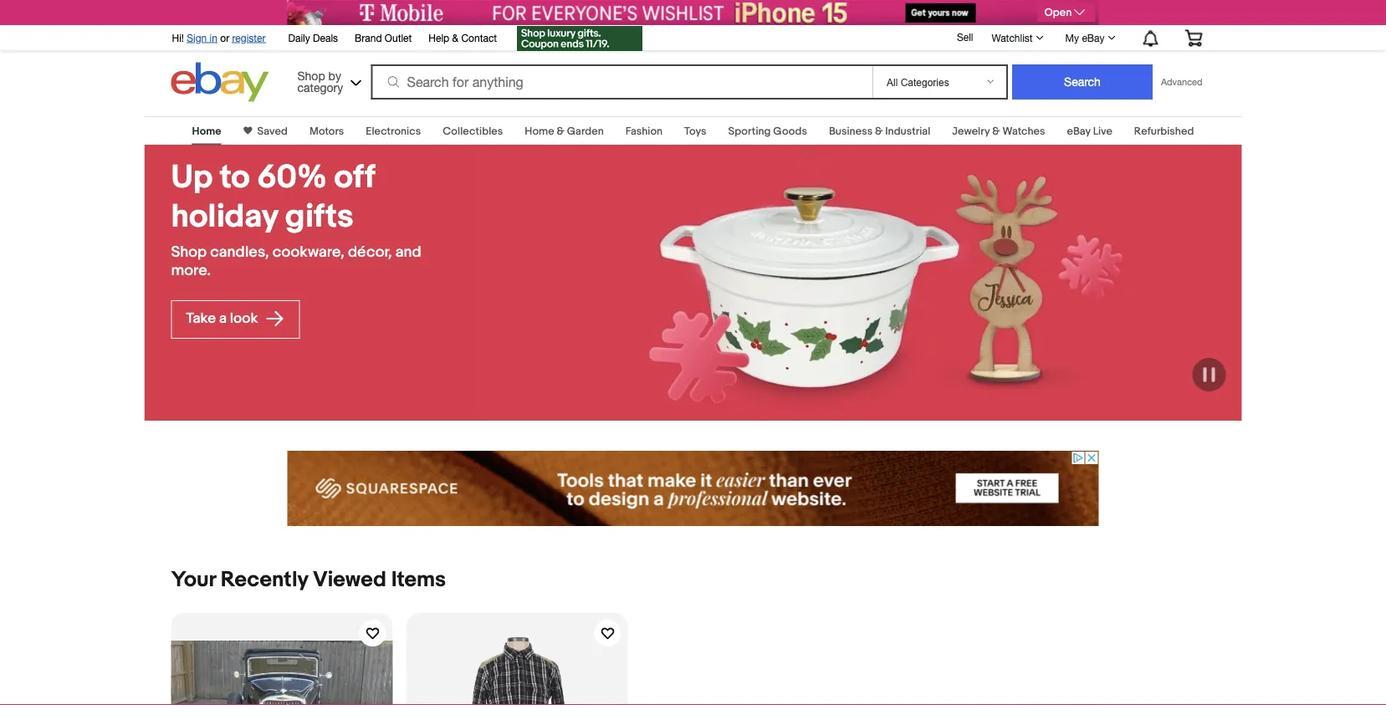 Task type: vqa. For each thing, say whether or not it's contained in the screenshot.
Search for anything text box
yes



Task type: locate. For each thing, give the bounding box(es) containing it.
cookware,
[[272, 243, 345, 261]]

1 advertisement region from the top
[[287, 0, 1099, 25]]

get the coupon image
[[517, 26, 643, 51]]

fashion link
[[625, 125, 663, 138]]

or
[[220, 32, 229, 43]]

& right jewelry
[[992, 125, 1000, 138]]

ebay right "my" on the top right
[[1082, 32, 1105, 43]]

industrial
[[885, 125, 930, 138]]

1 vertical spatial shop
[[171, 243, 207, 261]]

shop left by
[[297, 69, 325, 82]]

home for home & garden
[[525, 125, 554, 138]]

& inside account navigation
[[452, 32, 458, 43]]

& left the 'garden'
[[557, 125, 565, 138]]

ebay inside account navigation
[[1082, 32, 1105, 43]]

& for home
[[557, 125, 565, 138]]

collectibles link
[[443, 125, 503, 138]]

home & garden
[[525, 125, 604, 138]]

sell link
[[949, 31, 981, 43]]

take a look link
[[171, 300, 300, 339]]

and
[[395, 243, 421, 261]]

& right 'business'
[[875, 125, 883, 138]]

watches
[[1002, 125, 1045, 138]]

collectibles
[[443, 125, 503, 138]]

my ebay
[[1065, 32, 1105, 43]]

ebay
[[1082, 32, 1105, 43], [1067, 125, 1091, 138]]

1 horizontal spatial shop
[[297, 69, 325, 82]]

home left the 'garden'
[[525, 125, 554, 138]]

toys
[[684, 125, 706, 138]]

take a look
[[186, 310, 261, 328]]

ebay left live on the top right of page
[[1067, 125, 1091, 138]]

help
[[429, 32, 449, 43]]

1 vertical spatial advertisement region
[[287, 451, 1099, 526]]

jewelry
[[952, 125, 990, 138]]

to
[[220, 158, 250, 197]]

0 vertical spatial shop
[[297, 69, 325, 82]]

your recently viewed items
[[171, 567, 446, 593]]

gifts
[[285, 197, 354, 236]]

jewelry & watches
[[952, 125, 1045, 138]]

motors link
[[309, 125, 344, 138]]

shop inside up to 60% off holiday gifts shop candles, cookware, décor, and more.
[[171, 243, 207, 261]]

ebay inside "up to 60% off holiday gifts" main content
[[1067, 125, 1091, 138]]

account navigation
[[163, 21, 1215, 53]]

jewelry & watches link
[[952, 125, 1045, 138]]

watchlist
[[992, 32, 1033, 43]]

take
[[186, 310, 216, 328]]

advanced link
[[1153, 65, 1211, 99]]

up to 60% off holiday gifts shop candles, cookware, décor, and more.
[[171, 158, 421, 280]]

none submit inside shop by category banner
[[1012, 64, 1153, 100]]

brand outlet
[[355, 32, 412, 43]]

refurbished
[[1134, 125, 1194, 138]]

saved link
[[252, 125, 288, 138]]

garden
[[567, 125, 604, 138]]

shop up more.
[[171, 243, 207, 261]]

None submit
[[1012, 64, 1153, 100]]

Search for anything text field
[[374, 66, 869, 98]]

open
[[1044, 6, 1072, 19]]

0 horizontal spatial home
[[192, 125, 221, 138]]

1 vertical spatial ebay
[[1067, 125, 1091, 138]]

brand outlet link
[[355, 29, 412, 48]]

daily deals
[[288, 32, 338, 43]]

business & industrial link
[[829, 125, 930, 138]]

& for business
[[875, 125, 883, 138]]

home
[[192, 125, 221, 138], [525, 125, 554, 138]]

daily
[[288, 32, 310, 43]]

0 horizontal spatial shop
[[171, 243, 207, 261]]

0 vertical spatial ebay
[[1082, 32, 1105, 43]]

advertisement region
[[287, 0, 1099, 25], [287, 451, 1099, 526]]

category
[[297, 80, 343, 94]]

& right 'help'
[[452, 32, 458, 43]]

2 advertisement region from the top
[[287, 451, 1099, 526]]

help & contact
[[429, 32, 497, 43]]

1 home from the left
[[192, 125, 221, 138]]

home for home
[[192, 125, 221, 138]]

more.
[[171, 262, 211, 280]]

electronics
[[366, 125, 421, 138]]

shop by category button
[[290, 62, 365, 98]]

home up up
[[192, 125, 221, 138]]

60%
[[257, 158, 327, 197]]

motors
[[309, 125, 344, 138]]

2 home from the left
[[525, 125, 554, 138]]

in
[[210, 32, 217, 43]]

shop by category
[[297, 69, 343, 94]]

viewed
[[313, 567, 386, 593]]

1 horizontal spatial home
[[525, 125, 554, 138]]

up to 60% off holiday gifts link
[[171, 158, 449, 236]]

shop
[[297, 69, 325, 82], [171, 243, 207, 261]]

up
[[171, 158, 213, 197]]

0 vertical spatial advertisement region
[[287, 0, 1099, 25]]

&
[[452, 32, 458, 43], [557, 125, 565, 138], [875, 125, 883, 138], [992, 125, 1000, 138]]

& for jewelry
[[992, 125, 1000, 138]]



Task type: describe. For each thing, give the bounding box(es) containing it.
décor,
[[348, 243, 392, 261]]

candles,
[[210, 243, 269, 261]]

fashion
[[625, 125, 663, 138]]

home & garden link
[[525, 125, 604, 138]]

help & contact link
[[429, 29, 497, 48]]

my ebay link
[[1056, 28, 1123, 48]]

sporting
[[728, 125, 771, 138]]

your
[[171, 567, 216, 593]]

brand
[[355, 32, 382, 43]]

refurbished link
[[1134, 125, 1194, 138]]

toys link
[[684, 125, 706, 138]]

ebay live link
[[1067, 125, 1112, 138]]

shop by category banner
[[163, 21, 1215, 106]]

business & industrial
[[829, 125, 930, 138]]

sporting goods link
[[728, 125, 807, 138]]

register link
[[232, 32, 266, 43]]

hi!
[[172, 32, 184, 43]]

a
[[219, 310, 227, 328]]

electronics link
[[366, 125, 421, 138]]

business
[[829, 125, 873, 138]]

register
[[232, 32, 266, 43]]

open button
[[1038, 3, 1095, 22]]

your shopping cart image
[[1184, 29, 1203, 46]]

saved
[[257, 125, 288, 138]]

sell
[[957, 31, 973, 43]]

& for help
[[452, 32, 458, 43]]

goods
[[773, 125, 807, 138]]

live
[[1093, 125, 1112, 138]]

off
[[334, 158, 375, 197]]

contact
[[461, 32, 497, 43]]

outlet
[[385, 32, 412, 43]]

recently
[[221, 567, 308, 593]]

my
[[1065, 32, 1079, 43]]

advanced
[[1161, 77, 1202, 87]]

sign in link
[[187, 32, 217, 43]]

sporting goods
[[728, 125, 807, 138]]

sign
[[187, 32, 207, 43]]

daily deals link
[[288, 29, 338, 48]]

shop inside "shop by category"
[[297, 69, 325, 82]]

deals
[[313, 32, 338, 43]]

hi! sign in or register
[[172, 32, 266, 43]]

holiday
[[171, 197, 278, 236]]

by
[[328, 69, 341, 82]]

advertisement region inside "up to 60% off holiday gifts" main content
[[287, 451, 1099, 526]]

up to 60% off holiday gifts main content
[[0, 106, 1386, 705]]

items
[[391, 567, 446, 593]]

watchlist link
[[982, 28, 1051, 48]]

ebay live
[[1067, 125, 1112, 138]]

look
[[230, 310, 258, 328]]



